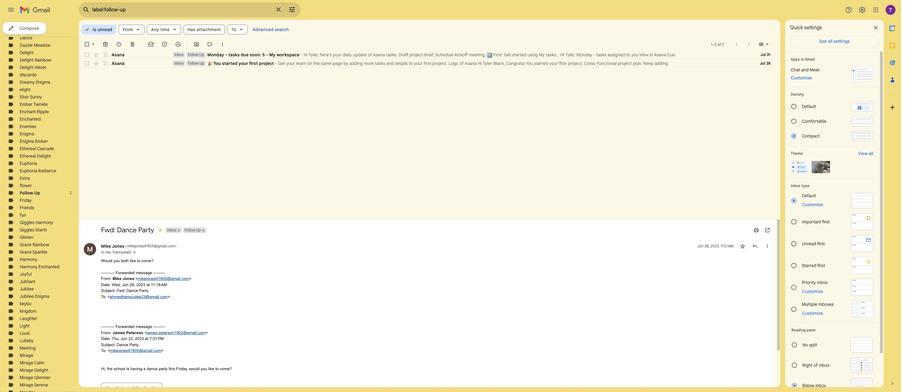 Task type: locate. For each thing, give the bounding box(es) containing it.
1 vertical spatial message
[[136, 325, 152, 330]]

from: down would
[[101, 277, 112, 281]]

get down workspace
[[278, 61, 285, 66]]

mikejones41905@gmail.com inside mike jones < mikejones41905@gmail.com >
[[127, 244, 175, 249]]

jubilant link
[[20, 279, 35, 285]]

friday link
[[20, 198, 32, 203]]

follow inside button
[[185, 228, 195, 233]]

date: inside ---------- forwarded message --------- from: james peterson < james.peterson1902@gmail.com > date: thu, jun 22, 2023 at 7:01 pm subject: dance party to:  < mikejones41905@gmail.com >
[[101, 337, 111, 342]]

no split
[[803, 343, 818, 348]]

0 vertical spatial euphoria
[[20, 161, 37, 166]]

1 vertical spatial 2023
[[135, 337, 144, 342]]

0 horizontal spatial my
[[269, 52, 276, 58]]

ahmedhamoudee23@gmail.com link
[[110, 295, 168, 299]]

1 jubilee from the top
[[20, 287, 34, 292]]

from: for date: thu, jun 22, 2023 at 7:01 pm
[[101, 331, 112, 336]]

2 you from the left
[[526, 61, 533, 66]]

follow up inside button
[[185, 228, 201, 233]]

subject: inside ---------- forwarded message --------- from: james peterson < james.peterson1902@gmail.com > date: thu, jun 22, 2023 at 7:01 pm subject: dance party to:  < mikejones41905@gmail.com >
[[101, 343, 116, 348]]

mirage delight link
[[20, 368, 48, 374]]

tab list
[[884, 20, 902, 371]]

1 horizontal spatial get
[[504, 52, 511, 58]]

1 vertical spatial mike
[[113, 277, 122, 281]]

2023 for dance
[[136, 283, 145, 287]]

date: inside ---------- forwarded message --------- from: mike jones < mikejones41905@gmail.com > date: wed, jun 28, 2023 at 11:18 am subject: fwd: dance party to:  < ahmedhamoudee23@gmail.com >
[[101, 283, 111, 287]]

you right 🎉 icon
[[213, 61, 221, 66]]

1 horizontal spatial come?
[[220, 367, 232, 372]]

hi
[[304, 52, 308, 58], [561, 52, 565, 58], [478, 61, 482, 66]]

0 vertical spatial come?
[[142, 259, 154, 263]]

2 ethereal from the top
[[20, 154, 36, 159]]

party up ahmedhamoudee23@gmail.com link
[[139, 289, 149, 293]]

0 vertical spatial jones
[[112, 244, 124, 249]]

1 monday from the left
[[207, 52, 224, 58]]

follow
[[188, 52, 199, 57], [188, 61, 199, 66], [20, 191, 33, 196], [185, 228, 195, 233]]

more image
[[219, 41, 226, 47]]

1 horizontal spatial the
[[313, 61, 320, 66]]

fwd: inside ---------- forwarded message --------- from: mike jones < mikejones41905@gmail.com > date: wed, jun 28, 2023 at 11:18 am subject: fwd: dance party to:  < ahmedhamoudee23@gmail.com >
[[117, 289, 125, 293]]

message up 11:18 am
[[136, 271, 152, 275]]

customize button up important
[[799, 201, 827, 209]]

1 message from the top
[[136, 271, 152, 275]]

your down workspace
[[287, 61, 295, 66]]

2023 inside ---------- forwarded message --------- from: james peterson < james.peterson1902@gmail.com > date: thu, jun 22, 2023 at 7:01 pm subject: dance party to:  < mikejones41905@gmail.com >
[[135, 337, 144, 342]]

2 giggles from the top
[[20, 227, 34, 233]]

message inside ---------- forwarded message --------- from: james peterson < james.peterson1902@gmail.com > date: thu, jun 22, 2023 at 7:01 pm subject: dance party to:  < mikejones41905@gmail.com >
[[136, 325, 152, 330]]

mirage serene
[[20, 383, 48, 388]]

quick settings
[[791, 25, 822, 31]]

1 vertical spatial jubilee
[[20, 294, 34, 300]]

grace for grace sparkle
[[20, 250, 32, 255]]

mirage down mirage link
[[20, 361, 33, 366]]

1 giggles from the top
[[20, 220, 34, 226]]

rainbow for grace rainbow
[[33, 242, 49, 248]]

2 horizontal spatial project
[[618, 61, 632, 66]]

reading pane
[[792, 328, 816, 333]]

ethereal
[[20, 146, 36, 152], [20, 154, 36, 159]]

jun inside ---------- forwarded message --------- from: mike jones < mikejones41905@gmail.com > date: wed, jun 28, 2023 at 11:18 am subject: fwd: dance party to:  < ahmedhamoudee23@gmail.com >
[[122, 283, 129, 287]]

move to inbox image
[[194, 41, 200, 47]]

monday
[[207, 52, 224, 58], [577, 52, 593, 58]]

to
[[627, 52, 631, 58], [409, 61, 413, 66], [101, 250, 105, 255], [137, 259, 140, 263], [216, 367, 219, 372]]

ember up enchant
[[20, 102, 32, 107]]

delete image
[[129, 41, 136, 47]]

mikejones41905@gmail.com up show details icon
[[127, 244, 175, 249]]

logo
[[449, 61, 459, 66]]

1 horizontal spatial and
[[802, 67, 809, 73]]

follow inside navigation
[[20, 191, 33, 196]]

0 horizontal spatial in
[[650, 52, 653, 58]]

1 horizontal spatial all
[[869, 151, 874, 157]]

grace for grace rainbow
[[20, 242, 32, 248]]

settings right see
[[834, 39, 850, 44]]

2 vertical spatial party
[[129, 343, 139, 348]]

ember up the cascade
[[35, 139, 48, 144]]

at inside ---------- forwarded message --------- from: james peterson < james.peterson1902@gmail.com > date: thu, jun 22, 2023 at 7:01 pm subject: dance party to:  < mikejones41905@gmail.com >
[[145, 337, 148, 342]]

0 horizontal spatial fwd:
[[101, 226, 116, 234]]

0 horizontal spatial you
[[213, 61, 221, 66]]

2 horizontal spatial 2
[[722, 42, 724, 47]]

any time button
[[147, 25, 181, 35]]

labels image
[[207, 41, 213, 47]]

date: left wed, on the left bottom of page
[[101, 283, 111, 287]]

0 vertical spatial ethereal
[[20, 146, 36, 152]]

party up mike jones "cell"
[[138, 226, 154, 234]]

party down 22,
[[129, 343, 139, 348]]

rainbow up sparkle
[[33, 242, 49, 248]]

1 horizontal spatial adding
[[655, 61, 669, 66]]

elixir sunny
[[20, 94, 42, 100]]

0 vertical spatial 2023
[[136, 283, 145, 287]]

follow left 🎉 icon
[[188, 61, 199, 66]]

>
[[175, 244, 177, 249], [189, 277, 192, 281], [168, 295, 170, 299], [206, 331, 208, 336], [161, 349, 164, 354]]

project down 5
[[259, 61, 274, 66]]

0 vertical spatial harmony
[[36, 220, 53, 226]]

inbox type element
[[791, 184, 874, 188]]

the inside row
[[313, 61, 320, 66]]

2 date: from the top
[[101, 337, 111, 342]]

2 from: from the top
[[101, 331, 112, 336]]

view inside button
[[859, 151, 868, 157]]

2023 down peterson
[[135, 337, 144, 342]]

schedule
[[436, 52, 454, 58]]

mirage down mirage glimmer on the left bottom of page
[[20, 383, 33, 388]]

1 subject: from the top
[[101, 289, 116, 293]]

hi right tasks…
[[561, 52, 565, 58]]

2 mirage from the top
[[20, 361, 33, 366]]

jul for hi tyler, here's your daily update of asana tasks: draft project brief,  schedule kickoff meeting,
[[761, 52, 766, 57]]

None checkbox
[[84, 41, 90, 47]]

chat
[[791, 67, 801, 73]]

1 vertical spatial you
[[114, 259, 120, 263]]

1 vertical spatial and
[[802, 67, 809, 73]]

mikejones41905@gmail.com down 22,
[[110, 349, 161, 354]]

lullaby
[[20, 338, 34, 344]]

friday
[[20, 198, 32, 203]]

report spam image
[[116, 41, 122, 47]]

mikejones41905@gmail.com up 11:18 am
[[138, 277, 189, 281]]

see
[[820, 39, 827, 44]]

enchant ripple link
[[20, 109, 49, 115]]

joyful
[[20, 272, 32, 277]]

1 from: from the top
[[101, 277, 112, 281]]

harmony down grace sparkle at bottom left
[[20, 257, 37, 263]]

tasks up functional
[[597, 52, 607, 58]]

1 vertical spatial enchanted
[[38, 264, 59, 270]]

up inside button
[[196, 228, 201, 233]]

date:
[[101, 283, 111, 287], [101, 337, 111, 342]]

you started your first project
[[213, 61, 274, 66]]

party
[[138, 226, 154, 234], [139, 289, 149, 293], [129, 343, 139, 348]]

jun right wed, on the left bottom of page
[[122, 283, 129, 287]]

at left '7:01 pm'
[[145, 337, 148, 342]]

0 vertical spatial jubilee
[[20, 287, 34, 292]]

harmony down harmony "link"
[[20, 264, 37, 270]]

team
[[296, 61, 306, 66]]

in right apps
[[801, 57, 805, 62]]

you inside row
[[632, 52, 639, 58]]

hi up the on
[[304, 52, 308, 58]]

0 vertical spatial giggles
[[20, 220, 34, 226]]

at
[[146, 283, 150, 287], [145, 337, 148, 342]]

giggles down fun
[[20, 220, 34, 226]]

subject: down thu,
[[101, 343, 116, 348]]

11:21 am
[[721, 244, 734, 249]]

tyler, up project, at the top of the page
[[566, 52, 576, 58]]

message for mikejones41905@gmail.com
[[136, 271, 152, 275]]

you left both
[[114, 259, 120, 263]]

customize
[[791, 75, 813, 81], [802, 202, 824, 208], [802, 289, 824, 295], [802, 311, 824, 316]]

0 vertical spatial 28,
[[705, 244, 710, 249]]

2 horizontal spatial tasks
[[597, 52, 607, 58]]

joyful link
[[20, 272, 32, 277]]

james
[[113, 331, 125, 336]]

radiance
[[38, 168, 56, 174]]

1 vertical spatial rainbow
[[33, 242, 49, 248]]

compose button
[[2, 22, 46, 35]]

calm
[[34, 361, 44, 366]]

rainbow for delight rainbow
[[35, 57, 51, 63]]

0 vertical spatial forwarded
[[116, 271, 135, 275]]

1 vertical spatial giggles
[[20, 227, 34, 233]]

1 vertical spatial jones
[[123, 277, 134, 281]]

tyler, up the on
[[309, 52, 319, 58]]

tasks…
[[546, 52, 560, 58]]

mirage delight
[[20, 368, 48, 374]]

elight link
[[20, 87, 31, 92]]

euphoria down ethereal delight
[[20, 161, 37, 166]]

jones down would you both like to come?
[[123, 277, 134, 281]]

jubilee for jubilee link
[[20, 287, 34, 292]]

settings inside button
[[834, 39, 850, 44]]

1 vertical spatial ethereal
[[20, 154, 36, 159]]

1 vertical spatial jun
[[122, 283, 129, 287]]

gmail image
[[20, 4, 53, 16]]

mirage glimmer link
[[20, 375, 51, 381]]

adding right keep at the right top
[[655, 61, 669, 66]]

customize for default
[[802, 202, 824, 208]]

0 vertical spatial you
[[632, 52, 639, 58]]

0 vertical spatial mikejones41905@gmail.com link
[[138, 277, 189, 281]]

1 vertical spatial at
[[145, 337, 148, 342]]

0 horizontal spatial tyler,
[[309, 52, 319, 58]]

subject: inside ---------- forwarded message --------- from: mike jones < mikejones41905@gmail.com > date: wed, jun 28, 2023 at 11:18 am subject: fwd: dance party to:  < ahmedhamoudee23@gmail.com >
[[101, 289, 116, 293]]

dance inside ---------- forwarded message --------- from: james peterson < james.peterson1902@gmail.com > date: thu, jun 22, 2023 at 7:01 pm subject: dance party to:  < mikejones41905@gmail.com >
[[117, 343, 128, 348]]

from button
[[119, 25, 145, 35]]

using
[[528, 52, 538, 58]]

0 vertical spatial grace
[[20, 242, 32, 248]]

clear search image
[[273, 3, 285, 16]]

1 vertical spatial mikejones41905@gmail.com
[[138, 277, 189, 281]]

first left project, at the top of the page
[[560, 61, 567, 66]]

5 mirage from the top
[[20, 383, 33, 388]]

mirage for mirage glimmer
[[20, 375, 33, 381]]

2023 for party
[[135, 337, 144, 342]]

to right both
[[137, 259, 140, 263]]

0 horizontal spatial adding
[[350, 61, 363, 66]]

2 jubilee from the top
[[20, 294, 34, 300]]

enemies
[[20, 124, 36, 129]]

inbox right the right
[[819, 363, 830, 369]]

main menu image
[[7, 6, 15, 14]]

0 vertical spatial get
[[504, 52, 511, 58]]

tyler,
[[309, 52, 319, 58], [566, 52, 576, 58]]

1 vertical spatial party
[[139, 289, 149, 293]]

forwarded inside ---------- forwarded message --------- from: mike jones < mikejones41905@gmail.com > date: wed, jun 28, 2023 at 11:18 am subject: fwd: dance party to:  < ahmedhamoudee23@gmail.com >
[[116, 271, 135, 275]]

jun 28, 2023, 11:21 am
[[698, 244, 734, 249]]

from: inside ---------- forwarded message --------- from: james peterson < james.peterson1902@gmail.com > date: thu, jun 22, 2023 at 7:01 pm subject: dance party to:  < mikejones41905@gmail.com >
[[101, 331, 112, 336]]

0 vertical spatial inbox
[[819, 363, 830, 369]]

0 horizontal spatial settings
[[805, 25, 822, 31]]

0 vertical spatial settings
[[805, 25, 822, 31]]

jun inside ---------- forwarded message --------- from: james peterson < james.peterson1902@gmail.com > date: thu, jun 22, 2023 at 7:01 pm subject: dance party to:  < mikejones41905@gmail.com >
[[121, 337, 127, 342]]

elixir sunny link
[[20, 94, 42, 100]]

delight down the delight link
[[20, 57, 34, 63]]

1 vertical spatial harmony
[[20, 257, 37, 263]]

mikejones41905@gmail.com link down 22,
[[110, 349, 161, 354]]

0 vertical spatial the
[[313, 61, 320, 66]]

get right first:
[[504, 52, 511, 58]]

None search field
[[79, 2, 301, 17]]

3 mirage from the top
[[20, 368, 33, 374]]

1 vertical spatial from:
[[101, 331, 112, 336]]

is unread
[[93, 27, 112, 32]]

all inside view all button
[[869, 151, 874, 157]]

jul 28
[[760, 61, 771, 66]]

thu,
[[112, 337, 120, 342]]

advanced search
[[253, 27, 289, 32]]

1 vertical spatial euphoria
[[20, 168, 37, 174]]

delight
[[20, 50, 34, 55], [20, 57, 34, 63], [20, 65, 34, 70], [37, 154, 51, 159], [34, 368, 48, 374]]

giggles
[[20, 220, 34, 226], [20, 227, 34, 233]]

31
[[767, 52, 771, 57]]

1 row from the top
[[79, 51, 776, 59]]

1 euphoria from the top
[[20, 161, 37, 166]]

jul
[[761, 52, 766, 57], [760, 61, 766, 66]]

of right – on the right of the page
[[718, 42, 722, 47]]

enigma ember link
[[20, 139, 48, 144]]

0 vertical spatial at
[[146, 283, 150, 287]]

to right would
[[216, 367, 219, 372]]

2 forwarded from the top
[[116, 325, 135, 330]]

None checkbox
[[84, 52, 90, 58], [84, 60, 90, 67], [84, 52, 90, 58], [84, 60, 90, 67]]

wed,
[[112, 283, 121, 287]]

mike up me
[[101, 244, 111, 249]]

the right the hi,
[[107, 367, 113, 372]]

customize for multiple inboxes
[[802, 311, 824, 316]]

from: inside ---------- forwarded message --------- from: mike jones < mikejones41905@gmail.com > date: wed, jun 28, 2023 at 11:18 am subject: fwd: dance party to:  < ahmedhamoudee23@gmail.com >
[[101, 277, 112, 281]]

display density element
[[791, 92, 874, 97]]

0 vertical spatial party
[[138, 226, 154, 234]]

navigation
[[0, 20, 79, 393]]

to
[[231, 27, 236, 32]]

customize for priority inbox
[[802, 289, 824, 295]]

you up plan. on the right of the page
[[632, 52, 639, 58]]

forwarded down both
[[116, 271, 135, 275]]

to right "assigned"
[[627, 52, 631, 58]]

harmony
[[36, 220, 53, 226], [20, 257, 37, 263], [20, 264, 37, 270]]

2 message from the top
[[136, 325, 152, 330]]

row down 'brief,'
[[79, 59, 776, 68]]

0 vertical spatial all
[[829, 39, 833, 44]]

1 vertical spatial subject:
[[101, 343, 116, 348]]

0 vertical spatial ember
[[20, 102, 32, 107]]

and right chat
[[802, 67, 809, 73]]

mirage calm
[[20, 361, 44, 366]]

1 ethereal from the top
[[20, 146, 36, 152]]

1 horizontal spatial my
[[539, 52, 545, 58]]

monday up cross-
[[577, 52, 593, 58]]

mikejones41905@gmail.com inside ---------- forwarded message --------- from: mike jones < mikejones41905@gmail.com > date: wed, jun 28, 2023 at 11:18 am subject: fwd: dance party to:  < ahmedhamoudee23@gmail.com >
[[138, 277, 189, 281]]

2 vertical spatial mikejones41905@gmail.com
[[110, 349, 161, 354]]

1 vertical spatial like
[[208, 367, 214, 372]]

the right the on
[[313, 61, 320, 66]]

from: for date: wed, jun 28, 2023 at 11:18 am
[[101, 277, 112, 281]]

row up project.
[[79, 51, 776, 59]]

28, inside ---------- forwarded message --------- from: mike jones < mikejones41905@gmail.com > date: wed, jun 28, 2023 at 11:18 am subject: fwd: dance party to:  < ahmedhamoudee23@gmail.com >
[[130, 283, 135, 287]]

none checkbox inside fwd: dance party "main content"
[[84, 41, 90, 47]]

jul for get your team on the same page by adding more tasks and details to your  first project. logo of asana hi tyler black, congrats! you started your  first project, cross-functional project plan. keep adding
[[760, 61, 766, 66]]

party inside ---------- forwarded message --------- from: mike jones < mikejones41905@gmail.com > date: wed, jun 28, 2023 at 11:18 am subject: fwd: dance party to:  < ahmedhamoudee23@gmail.com >
[[139, 289, 149, 293]]

2 to: from the top
[[101, 349, 106, 354]]

1 horizontal spatial view
[[859, 151, 868, 157]]

snooze image
[[162, 41, 168, 47]]

right
[[803, 363, 813, 369]]

subject: down wed, on the left bottom of page
[[101, 289, 116, 293]]

my
[[269, 52, 276, 58], [539, 52, 545, 58]]

Not starred checkbox
[[740, 243, 746, 250]]

1 mirage from the top
[[20, 353, 33, 359]]

1 horizontal spatial mike
[[113, 277, 122, 281]]

dance inside navigation
[[20, 35, 32, 41]]

started up congrats! at the top right of page
[[512, 52, 527, 58]]

1 vertical spatial the
[[107, 367, 113, 372]]

forwarded for peterson
[[116, 325, 135, 330]]

2 vertical spatial harmony
[[20, 264, 37, 270]]

2 subject: from the top
[[101, 343, 116, 348]]

time
[[160, 27, 170, 32]]

follow up right inbox button
[[185, 228, 201, 233]]

party
[[159, 367, 168, 372]]

like right both
[[130, 259, 136, 263]]

ethereal up euphoria link
[[20, 154, 36, 159]]

1 grace from the top
[[20, 242, 32, 248]]

0 horizontal spatial get
[[278, 61, 285, 66]]

mirage down mirage calm at the left
[[20, 368, 33, 374]]

customize button down chat
[[788, 74, 816, 82]]

jun for ---------- forwarded message --------- from: james peterson < james.peterson1902@gmail.com > date: thu, jun 22, 2023 at 7:01 pm subject: dance party to:  < mikejones41905@gmail.com >
[[121, 337, 127, 342]]

peterson
[[126, 331, 143, 336]]

0 vertical spatial jun
[[698, 244, 704, 249]]

friday,
[[176, 367, 188, 372]]

dance
[[20, 35, 32, 41], [117, 226, 137, 234], [126, 289, 138, 293], [117, 343, 128, 348]]

mikejones41905@gmail.com inside ---------- forwarded message --------- from: james peterson < james.peterson1902@gmail.com > date: thu, jun 22, 2023 at 7:01 pm subject: dance party to:  < mikejones41905@gmail.com >
[[110, 349, 161, 354]]

apps in gmail
[[791, 57, 816, 62]]

dance up mike jones < mikejones41905@gmail.com >
[[117, 226, 137, 234]]

> inside mike jones < mikejones41905@gmail.com >
[[175, 244, 177, 249]]

starlit
[[35, 227, 47, 233]]

date: left thu,
[[101, 337, 111, 342]]

0 vertical spatial default
[[802, 104, 817, 109]]

0 horizontal spatial 28,
[[130, 283, 135, 287]]

jubilee down jubilee link
[[20, 294, 34, 300]]

2023 up the ahmedhamoudee23@gmail.com
[[136, 283, 145, 287]]

brief,
[[425, 52, 435, 58]]

0 vertical spatial rainbow
[[35, 57, 51, 63]]

-
[[225, 52, 227, 58], [266, 52, 268, 58], [301, 52, 303, 58], [594, 52, 596, 58], [275, 61, 277, 66], [101, 271, 102, 275], [102, 271, 104, 275], [104, 271, 105, 275], [105, 271, 106, 275], [106, 271, 108, 275], [108, 271, 109, 275], [109, 271, 110, 275], [110, 271, 112, 275], [112, 271, 113, 275], [113, 271, 114, 275], [153, 271, 155, 275], [155, 271, 156, 275], [156, 271, 157, 275], [157, 271, 159, 275], [159, 271, 160, 275], [160, 271, 161, 275], [161, 271, 163, 275], [163, 271, 164, 275], [164, 271, 165, 275], [101, 325, 102, 330], [102, 325, 104, 330], [104, 325, 105, 330], [105, 325, 106, 330], [106, 325, 108, 330], [108, 325, 109, 330], [109, 325, 110, 330], [110, 325, 112, 330], [112, 325, 113, 330], [113, 325, 114, 330], [153, 325, 155, 330], [155, 325, 156, 330], [156, 325, 157, 330], [157, 325, 159, 330], [159, 325, 160, 330], [160, 325, 161, 330], [161, 325, 163, 330], [163, 325, 164, 330], [164, 325, 165, 330]]

0 horizontal spatial like
[[130, 259, 136, 263]]

1 vertical spatial grace
[[20, 250, 32, 255]]

1 date: from the top
[[101, 283, 111, 287]]

chat and meet customize
[[791, 67, 820, 81]]

subject: for <
[[101, 289, 116, 293]]

settings right quick
[[805, 25, 822, 31]]

0 horizontal spatial all
[[829, 39, 833, 44]]

comfortable
[[802, 119, 827, 124]]

jun 28, 2023, 11:21 am cell
[[698, 243, 734, 250]]

ethereal down enigma ember link
[[20, 146, 36, 152]]

and down tasks:
[[387, 61, 394, 66]]

in inside row
[[650, 52, 653, 58]]

delight for delight velvet
[[20, 65, 34, 70]]

1 vertical spatial settings
[[834, 39, 850, 44]]

to: inside ---------- forwarded message --------- from: james peterson < james.peterson1902@gmail.com > date: thu, jun 22, 2023 at 7:01 pm subject: dance party to:  < mikejones41905@gmail.com >
[[101, 349, 106, 354]]

forwarded up james at the bottom of the page
[[116, 325, 135, 330]]

quick settings element
[[791, 25, 822, 36]]

2 euphoria from the top
[[20, 168, 37, 174]]

< inside mike jones < mikejones41905@gmail.com >
[[125, 244, 127, 249]]

would
[[101, 259, 112, 263]]

harmony up starlit
[[36, 220, 53, 226]]

tasks:
[[386, 52, 398, 58]]

and inside row
[[387, 61, 394, 66]]

2 default from the top
[[802, 193, 817, 199]]

started down using
[[535, 61, 549, 66]]

delight up discardo link
[[20, 65, 34, 70]]

mikejones41905@gmail.com link up 11:18 am
[[138, 277, 189, 281]]

2023 inside ---------- forwarded message --------- from: mike jones < mikejones41905@gmail.com > date: wed, jun 28, 2023 at 11:18 am subject: fwd: dance party to:  < ahmedhamoudee23@gmail.com >
[[136, 283, 145, 287]]

1 vertical spatial 28,
[[130, 283, 135, 287]]

28, up the ahmedhamoudee23@gmail.com
[[130, 283, 135, 287]]

follow right inbox button
[[185, 228, 195, 233]]

and inside chat and meet customize
[[802, 67, 809, 73]]

at inside ---------- forwarded message --------- from: mike jones < mikejones41905@gmail.com > date: wed, jun 28, 2023 at 11:18 am subject: fwd: dance party to:  < ahmedhamoudee23@gmail.com >
[[146, 283, 150, 287]]

- hi tyler, here's your daily update of asana tasks: draft project brief,  schedule kickoff meeting,
[[300, 52, 487, 58]]

in
[[650, 52, 653, 58], [801, 57, 805, 62]]

0 vertical spatial enchanted
[[20, 117, 41, 122]]

0 vertical spatial subject:
[[101, 289, 116, 293]]

0 vertical spatial from:
[[101, 277, 112, 281]]

at left 11:18 am
[[146, 283, 150, 287]]

1 horizontal spatial tyler,
[[566, 52, 576, 58]]

inbox right below
[[816, 383, 827, 389]]

2 grace from the top
[[20, 250, 32, 255]]

customize inside chat and meet customize
[[791, 75, 813, 81]]

customize up important
[[802, 202, 824, 208]]

row
[[79, 51, 776, 59], [79, 59, 776, 68]]

1 horizontal spatial you
[[526, 61, 533, 66]]

first:
[[494, 52, 503, 58]]

this
[[169, 367, 175, 372]]

delight for the delight link
[[20, 50, 34, 55]]

1 vertical spatial forwarded
[[116, 325, 135, 330]]

customize down 'multiple'
[[802, 311, 824, 316]]

1 horizontal spatial 2
[[715, 42, 717, 47]]

0 vertical spatial jul
[[761, 52, 766, 57]]

starred
[[802, 263, 817, 269]]

1 default from the top
[[802, 104, 817, 109]]

0 vertical spatial mikejones41905@gmail.com
[[127, 244, 175, 249]]

0 horizontal spatial tasks
[[229, 52, 240, 58]]

1 forwarded from the top
[[116, 271, 135, 275]]

4 mirage from the top
[[20, 375, 33, 381]]

customize button down priority inbox
[[799, 288, 827, 295]]

delight down dazzle
[[20, 50, 34, 55]]

kingdom link
[[20, 309, 36, 314]]

customize button for default
[[799, 201, 827, 209]]

1 horizontal spatial ember
[[35, 139, 48, 144]]

1 vertical spatial jul
[[760, 61, 766, 66]]

0 horizontal spatial monday
[[207, 52, 224, 58]]

at for 11:18 am
[[146, 283, 150, 287]]

all inside see all settings button
[[829, 39, 833, 44]]

adding down "update"
[[350, 61, 363, 66]]

all for view
[[869, 151, 874, 157]]

update
[[353, 52, 367, 58]]

forwarded inside ---------- forwarded message --------- from: james peterson < james.peterson1902@gmail.com > date: thu, jun 22, 2023 at 7:01 pm subject: dance party to:  < mikejones41905@gmail.com >
[[116, 325, 135, 330]]

0 vertical spatial to:
[[101, 295, 106, 299]]

default down type
[[802, 193, 817, 199]]

2 monday from the left
[[577, 52, 593, 58]]

date: for date: thu, jun 22, 2023 at 7:01 pm
[[101, 337, 111, 342]]

customize down chat
[[791, 75, 813, 81]]

grace down glisten
[[20, 242, 32, 248]]

message inside ---------- forwarded message --------- from: mike jones < mikejones41905@gmail.com > date: wed, jun 28, 2023 at 11:18 am subject: fwd: dance party to:  < ahmedhamoudee23@gmail.com >
[[136, 271, 152, 275]]

theme element
[[791, 151, 803, 157]]

2 vertical spatial jun
[[121, 337, 127, 342]]

jun left 2023,
[[698, 244, 704, 249]]

1 to: from the top
[[101, 295, 106, 299]]

meeting link
[[20, 346, 36, 351]]

party inside ---------- forwarded message --------- from: james peterson < james.peterson1902@gmail.com > date: thu, jun 22, 2023 at 7:01 pm subject: dance party to:  < mikejones41905@gmail.com >
[[129, 343, 139, 348]]

1
[[711, 42, 713, 47]]



Task type: describe. For each thing, give the bounding box(es) containing it.
0 horizontal spatial you
[[114, 259, 120, 263]]

jubilee enigma link
[[20, 294, 49, 300]]

28
[[767, 61, 771, 66]]

meeting
[[20, 346, 36, 351]]

glisten link
[[20, 235, 33, 240]]

workspace
[[277, 52, 300, 58]]

first right important
[[823, 219, 830, 225]]

laughter link
[[20, 316, 37, 322]]

to: inside ---------- forwarded message --------- from: mike jones < mikejones41905@gmail.com > date: wed, jun 28, 2023 at 11:18 am subject: fwd: dance party to:  < ahmedhamoudee23@gmail.com >
[[101, 295, 106, 299]]

elight
[[20, 87, 31, 92]]

jubilant
[[20, 279, 35, 285]]

dance link
[[20, 35, 32, 41]]

ethereal for ethereal delight
[[20, 154, 36, 159]]

harmony enchanted
[[20, 264, 59, 270]]

not starred image
[[740, 243, 746, 250]]

delight up the glimmer
[[34, 368, 48, 374]]

1 horizontal spatial started
[[512, 52, 527, 58]]

your right the details
[[414, 61, 423, 66]]

dreamy enigma
[[20, 80, 50, 85]]

fwd: dance party
[[101, 226, 154, 234]]

of right logo at top
[[460, 61, 464, 66]]

mirage for mirage delight
[[20, 368, 33, 374]]

cascade
[[37, 146, 54, 152]]

jun for ---------- forwarded message --------- from: mike jones < mikejones41905@gmail.com > date: wed, jun 28, 2023 at 11:18 am subject: fwd: dance party to:  < ahmedhamoudee23@gmail.com >
[[122, 283, 129, 287]]

jubilee enigma
[[20, 294, 49, 300]]

black,
[[494, 61, 505, 66]]

1️⃣ image
[[487, 53, 493, 58]]

1 horizontal spatial hi
[[478, 61, 482, 66]]

dance inside ---------- forwarded message --------- from: mike jones < mikejones41905@gmail.com > date: wed, jun 28, 2023 at 11:18 am subject: fwd: dance party to:  < ahmedhamoudee23@gmail.com >
[[126, 289, 138, 293]]

customize button for chat and meet
[[788, 74, 816, 82]]

having
[[131, 367, 142, 372]]

follow up down move to inbox image
[[188, 52, 204, 57]]

extra link
[[20, 176, 30, 181]]

mirage serene link
[[20, 383, 48, 388]]

friends
[[20, 205, 34, 211]]

up inside navigation
[[34, 191, 40, 196]]

inbox type
[[791, 184, 810, 188]]

support image
[[846, 6, 853, 14]]

harmony for harmony "link"
[[20, 257, 37, 263]]

2 adding from the left
[[655, 61, 669, 66]]

mike jones < mikejones41905@gmail.com >
[[101, 244, 177, 249]]

euphoria for euphoria link
[[20, 161, 37, 166]]

compact
[[802, 133, 820, 139]]

your up page
[[333, 52, 342, 58]]

1 horizontal spatial project
[[410, 52, 424, 58]]

unread
[[98, 27, 112, 32]]

glimmer
[[34, 375, 51, 381]]

archive image
[[102, 41, 109, 47]]

more
[[364, 61, 374, 66]]

of up more
[[368, 52, 372, 58]]

reading
[[792, 328, 806, 333]]

add to tasks image
[[175, 41, 181, 47]]

customize button for multiple inboxes
[[799, 310, 827, 317]]

mark as read image
[[148, 41, 154, 47]]

a
[[143, 367, 146, 372]]

compose
[[20, 26, 39, 31]]

1 vertical spatial ember
[[35, 139, 48, 144]]

laughter
[[20, 316, 37, 322]]

show details image
[[132, 251, 136, 254]]

ember twinkle link
[[20, 102, 48, 107]]

subject: for mikejones41905@gmail.com
[[101, 343, 116, 348]]

mirage for mirage link
[[20, 353, 33, 359]]

1 adding from the left
[[350, 61, 363, 66]]

to left me
[[101, 250, 105, 255]]

customize button for priority inbox
[[799, 288, 827, 295]]

0 horizontal spatial hi
[[304, 52, 308, 58]]

2 horizontal spatial hi
[[561, 52, 565, 58]]

---------- forwarded message --------- from: mike jones < mikejones41905@gmail.com > date: wed, jun 28, 2023 at 11:18 am subject: fwd: dance party to:  < ahmedhamoudee23@gmail.com >
[[101, 271, 192, 299]]

ethereal delight
[[20, 154, 51, 159]]

1 horizontal spatial in
[[801, 57, 805, 62]]

discardo
[[20, 72, 37, 78]]

jones inside ---------- forwarded message --------- from: mike jones < mikejones41905@gmail.com > date: wed, jun 28, 2023 at 11:18 am subject: fwd: dance party to:  < ahmedhamoudee23@gmail.com >
[[123, 277, 134, 281]]

get for -
[[278, 61, 285, 66]]

to button
[[227, 25, 248, 35]]

twinkle
[[33, 102, 48, 107]]

mirage for mirage serene
[[20, 383, 33, 388]]

giggles for giggles starlit
[[20, 227, 34, 233]]

enigma link
[[20, 131, 34, 137]]

1 horizontal spatial tasks
[[375, 61, 385, 66]]

0 horizontal spatial project
[[259, 61, 274, 66]]

follow up left 🎉 icon
[[188, 61, 204, 66]]

of right the right
[[814, 363, 818, 369]]

harmony enchanted link
[[20, 264, 59, 270]]

due
[[241, 52, 249, 58]]

giggles harmony
[[20, 220, 53, 226]]

0 horizontal spatial ember
[[20, 102, 32, 107]]

forwarded for jones
[[116, 271, 135, 275]]

message for james.peterson1902@gmail.com
[[136, 325, 152, 330]]

first right unread
[[818, 241, 825, 247]]

enchant
[[20, 109, 36, 115]]

harmony link
[[20, 257, 37, 263]]

your down tasks…
[[550, 61, 558, 66]]

by
[[344, 61, 348, 66]]

jun inside cell
[[698, 244, 704, 249]]

mirage for mirage calm
[[20, 361, 33, 366]]

delight down the cascade
[[37, 154, 51, 159]]

type
[[802, 184, 810, 188]]

navigation containing compose
[[0, 20, 79, 393]]

flower link
[[20, 183, 32, 189]]

---------- forwarded message --------- from: james peterson < james.peterson1902@gmail.com > date: thu, jun 22, 2023 at 7:01 pm subject: dance party to:  < mikejones41905@gmail.com >
[[101, 325, 208, 354]]

0 horizontal spatial started
[[222, 61, 238, 66]]

advanced search button
[[250, 24, 292, 35]]

0 horizontal spatial 2
[[70, 191, 72, 195]]

functional
[[598, 61, 617, 66]]

0 vertical spatial fwd:
[[101, 226, 116, 234]]

toggle split pane mode image
[[759, 41, 765, 47]]

density
[[791, 92, 805, 97]]

mike jones cell
[[101, 244, 177, 249]]

priority inbox
[[802, 280, 828, 286]]

ember twinkle
[[20, 102, 48, 107]]

first down monday - tasks due soon: 5 - my workspace
[[249, 61, 258, 66]]

jubilee link
[[20, 287, 34, 292]]

follow up button
[[183, 228, 202, 233]]

2 row from the top
[[79, 59, 776, 68]]

harmony for harmony enchanted
[[20, 264, 37, 270]]

important
[[802, 219, 822, 225]]

search mail image
[[81, 4, 92, 15]]

1 you from the left
[[213, 61, 221, 66]]

details
[[395, 61, 408, 66]]

soon:
[[250, 52, 261, 58]]

grace sparkle
[[20, 250, 47, 255]]

ripple
[[37, 109, 49, 115]]

flower
[[20, 183, 32, 189]]

all for see
[[829, 39, 833, 44]]

delight rainbow link
[[20, 57, 51, 63]]

delight for delight rainbow
[[20, 57, 34, 63]]

28, inside jun 28, 2023, 11:21 am cell
[[705, 244, 710, 249]]

is
[[93, 27, 96, 32]]

sparkle
[[32, 250, 47, 255]]

inbox inside inbox button
[[167, 228, 176, 233]]

date: for date: wed, jun 28, 2023 at 11:18 am
[[101, 283, 111, 287]]

view inside row
[[640, 52, 649, 58]]

hi,
[[101, 367, 106, 372]]

1 my from the left
[[269, 52, 276, 58]]

giggles starlit
[[20, 227, 47, 233]]

🎉 image
[[207, 61, 213, 66]]

priority
[[802, 280, 817, 286]]

assigned
[[608, 52, 626, 58]]

page
[[333, 61, 343, 66]]

kickoff
[[455, 52, 468, 58]]

reading pane element
[[792, 328, 873, 333]]

advanced search options image
[[286, 3, 298, 16]]

monday - tasks due soon: 5 - my workspace
[[207, 52, 300, 58]]

attachment
[[197, 27, 221, 32]]

jubilee for jubilee enigma
[[20, 294, 34, 300]]

ahmedhamoudee23@gmail.com
[[110, 295, 168, 299]]

velvet
[[34, 65, 46, 70]]

first down 'brief,'
[[424, 61, 432, 66]]

2 tyler, from the left
[[566, 52, 576, 58]]

on
[[307, 61, 312, 66]]

frannywald
[[113, 250, 131, 255]]

jul 31
[[761, 52, 771, 57]]

view all
[[859, 151, 874, 157]]

2 vertical spatial you
[[201, 367, 207, 372]]

inbox button
[[166, 228, 177, 233]]

giggles harmony link
[[20, 220, 53, 226]]

at for 7:01 pm
[[145, 337, 148, 342]]

1 vertical spatial mikejones41905@gmail.com link
[[110, 349, 161, 354]]

0 horizontal spatial come?
[[142, 259, 154, 263]]

Search mail text field
[[92, 7, 271, 13]]

1 vertical spatial come?
[[220, 367, 232, 372]]

project,
[[568, 61, 583, 66]]

follow down move to inbox image
[[188, 52, 199, 57]]

get for first:
[[504, 52, 511, 58]]

mike inside ---------- forwarded message --------- from: mike jones < mikejones41905@gmail.com > date: wed, jun 28, 2023 at 11:18 am subject: fwd: dance party to:  < ahmedhamoudee23@gmail.com >
[[113, 277, 122, 281]]

0 vertical spatial like
[[130, 259, 136, 263]]

giggles for giggles harmony
[[20, 220, 34, 226]]

ethereal for ethereal cascade
[[20, 146, 36, 152]]

first right starred
[[818, 263, 826, 269]]

2 horizontal spatial started
[[535, 61, 549, 66]]

0 horizontal spatial mike
[[101, 244, 111, 249]]

1 horizontal spatial like
[[208, 367, 214, 372]]

euphoria for euphoria radiance
[[20, 168, 37, 174]]

–
[[713, 42, 715, 47]]

below
[[803, 383, 815, 389]]

glisten
[[20, 235, 33, 240]]

0 horizontal spatial the
[[107, 367, 113, 372]]

fwd: dance party main content
[[79, 20, 781, 393]]

delight velvet
[[20, 65, 46, 70]]

1 vertical spatial inbox
[[816, 383, 827, 389]]

to right the details
[[409, 61, 413, 66]]

dazzle meadow
[[20, 43, 51, 48]]

2 my from the left
[[539, 52, 545, 58]]

loud link
[[20, 331, 30, 337]]

enchant ripple
[[20, 109, 49, 115]]

your down due
[[239, 61, 248, 66]]

follow up inside navigation
[[20, 191, 40, 196]]

starred first
[[802, 263, 826, 269]]

settings image
[[859, 6, 867, 14]]

mirage glimmer
[[20, 375, 51, 381]]

1 tyler, from the left
[[309, 52, 319, 58]]



Task type: vqa. For each thing, say whether or not it's contained in the screenshot.
The Show If Unread related to Show If Unread link associated with Breeze 1 conversation
no



